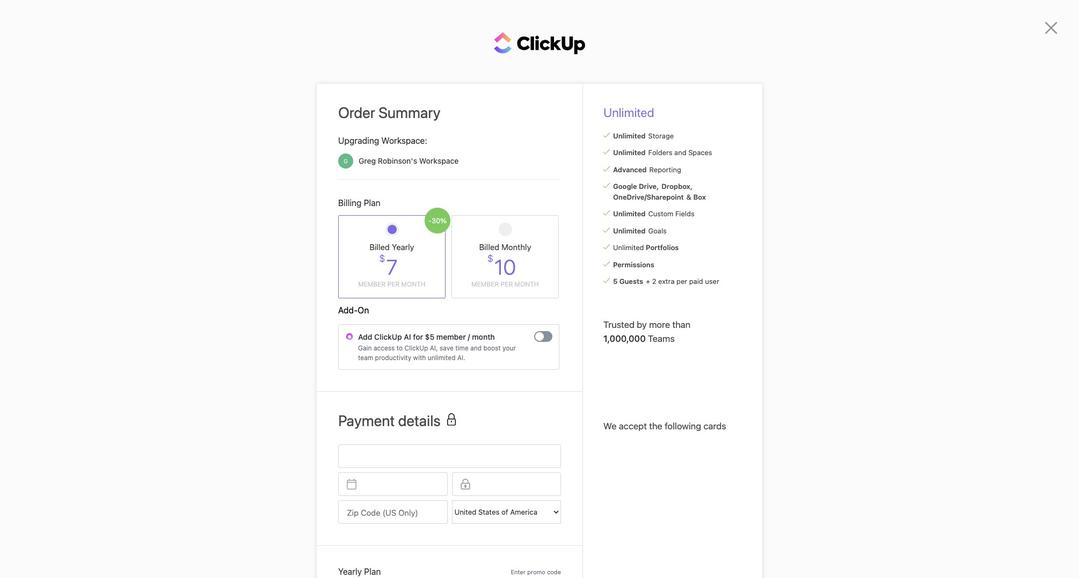 Task type: describe. For each thing, give the bounding box(es) containing it.
access
[[374, 344, 395, 352]]

custom
[[649, 210, 674, 218]]

more
[[650, 319, 671, 330]]

add-
[[338, 306, 358, 315]]

spaces
[[689, 148, 713, 157]]

storage
[[649, 131, 674, 140]]

7
[[386, 255, 398, 279]]

and inside add clickup ai for $5 member / month gain access to clickup ai, save time and boost your team productivity with unlimited ai.
[[471, 344, 482, 352]]

unlimited portfolios
[[614, 243, 679, 252]]

10
[[495, 255, 516, 279]]

unlimited folders and spaces
[[614, 148, 713, 157]]

month inside add clickup ai for $5 member / month gain access to clickup ai, save time and boost your team productivity with unlimited ai.
[[472, 333, 495, 342]]

portfolios
[[646, 243, 679, 252]]

month for 7
[[402, 280, 426, 288]]

code
[[547, 569, 561, 576]]

workspace
[[419, 156, 459, 165]]

ai,
[[430, 344, 438, 352]]

enter promo code
[[511, 569, 561, 576]]

billed for 7
[[370, 242, 390, 252]]

we
[[604, 421, 617, 432]]

monthly
[[502, 242, 532, 252]]

per for 7
[[388, 280, 400, 288]]

unlimited for unlimited folders and spaces
[[614, 148, 646, 157]]

boost
[[484, 344, 501, 352]]

-30%
[[429, 216, 447, 225]]

billing plan
[[338, 198, 381, 208]]

0 vertical spatial clickup
[[375, 333, 402, 342]]

robinson's
[[378, 156, 417, 165]]

folders
[[649, 148, 673, 157]]

ai
[[404, 333, 411, 342]]

g
[[344, 158, 348, 164]]

payment
[[338, 412, 395, 430]]

add clickup ai for $5 member / month gain access to clickup ai, save time and boost your team productivity with unlimited ai.
[[358, 333, 516, 362]]

$ for 10
[[488, 253, 494, 264]]

+
[[646, 277, 651, 286]]

-
[[429, 216, 432, 225]]

unlimited for unlimited goals
[[614, 226, 646, 235]]

/
[[468, 333, 470, 342]]

unlimited for unlimited custom fields
[[614, 210, 646, 218]]

dropbox,
[[662, 182, 693, 191]]

enter
[[511, 569, 526, 576]]

fields
[[676, 210, 695, 218]]

2
[[653, 277, 657, 286]]

cards
[[704, 421, 727, 432]]

yearly plan
[[338, 567, 381, 577]]

greg robinson's workspace
[[359, 156, 459, 165]]

upgrading
[[338, 136, 379, 146]]

upgrading workspace:
[[338, 136, 428, 146]]

billed for 10
[[480, 242, 500, 252]]

summary
[[379, 104, 441, 121]]

settings element
[[0, 21, 134, 579]]

time
[[456, 344, 469, 352]]

extra
[[659, 277, 675, 286]]

advanced reporting
[[614, 165, 682, 174]]

unlimited goals
[[614, 226, 667, 235]]

5 guests + 2 extra per paid user
[[614, 277, 720, 286]]

teams
[[648, 333, 675, 344]]

per for 10
[[501, 280, 513, 288]]

gain
[[358, 344, 372, 352]]

yearly inside billed yearly $ 7 member per month
[[392, 242, 415, 252]]

guests
[[620, 277, 644, 286]]

for
[[413, 333, 423, 342]]

to
[[397, 344, 403, 352]]

user
[[706, 277, 720, 286]]

workspace:
[[382, 136, 428, 146]]

your
[[503, 344, 516, 352]]

plan for billing plan
[[364, 198, 381, 208]]

accept
[[619, 421, 647, 432]]

billing
[[338, 198, 362, 208]]

0 horizontal spatial yearly
[[338, 567, 362, 577]]

trusted by more than 1,000,000 teams
[[604, 319, 691, 344]]



Task type: locate. For each thing, give the bounding box(es) containing it.
and
[[675, 148, 687, 157], [471, 344, 482, 352]]

greg
[[359, 156, 376, 165]]

0 horizontal spatial member
[[358, 280, 386, 288]]

advanced
[[614, 165, 647, 174]]

1 vertical spatial plan
[[364, 567, 381, 577]]

0 horizontal spatial month
[[402, 280, 426, 288]]

5
[[614, 277, 618, 286]]

clickup
[[375, 333, 402, 342], [405, 344, 428, 352]]

month down the 10
[[515, 280, 539, 288]]

member inside billed monthly $ 10 member per month
[[472, 280, 499, 288]]

$ left the 10
[[488, 253, 494, 264]]

1 billed from the left
[[370, 242, 390, 252]]

unlimited for unlimited portfolios
[[614, 243, 644, 252]]

billed
[[370, 242, 390, 252], [480, 242, 500, 252]]

billed yearly $ 7 member per month
[[358, 242, 426, 288]]

1 vertical spatial yearly
[[338, 567, 362, 577]]

$ inside billed monthly $ 10 member per month
[[488, 253, 494, 264]]

unlimited custom fields
[[614, 210, 695, 218]]

billed up the 10
[[480, 242, 500, 252]]

member inside billed yearly $ 7 member per month
[[358, 280, 386, 288]]

0 horizontal spatial billed
[[370, 242, 390, 252]]

1 horizontal spatial yearly
[[392, 242, 415, 252]]

member down the 10
[[472, 280, 499, 288]]

and left spaces at top
[[675, 148, 687, 157]]

0 vertical spatial and
[[675, 148, 687, 157]]

unlimited for unlimited
[[604, 105, 655, 120]]

per down the 7
[[388, 280, 400, 288]]

1 $ from the left
[[380, 253, 385, 264]]

unlimited up advanced
[[614, 148, 646, 157]]

per for 2
[[677, 277, 688, 286]]

goals
[[649, 226, 667, 235]]

unlimited up unlimited portfolios
[[614, 226, 646, 235]]

unlimited
[[604, 105, 655, 120], [614, 131, 646, 140], [614, 148, 646, 157], [614, 210, 646, 218], [614, 226, 646, 235], [614, 243, 644, 252]]

month inside billed monthly $ 10 member per month
[[515, 280, 539, 288]]

clickup up with
[[405, 344, 428, 352]]

1,000,000
[[604, 333, 646, 344]]

member for 7
[[358, 280, 386, 288]]

billed inside billed monthly $ 10 member per month
[[480, 242, 500, 252]]

box
[[694, 193, 706, 201]]

details
[[398, 412, 441, 430]]

1 horizontal spatial month
[[472, 333, 495, 342]]

2 horizontal spatial member
[[472, 280, 499, 288]]

2 $ from the left
[[488, 253, 494, 264]]

and right time at the bottom of page
[[471, 344, 482, 352]]

1 horizontal spatial billed
[[480, 242, 500, 252]]

team
[[358, 354, 373, 362]]

1 horizontal spatial $
[[488, 253, 494, 264]]

$
[[380, 253, 385, 264], [488, 253, 494, 264]]

productivity
[[375, 354, 412, 362]]

$5
[[425, 333, 435, 342]]

month up boost
[[472, 333, 495, 342]]

billed inside billed yearly $ 7 member per month
[[370, 242, 390, 252]]

month
[[402, 280, 426, 288], [515, 280, 539, 288], [472, 333, 495, 342]]

0 horizontal spatial and
[[471, 344, 482, 352]]

$ left the 7
[[380, 253, 385, 264]]

by
[[637, 319, 647, 330]]

2 horizontal spatial per
[[677, 277, 688, 286]]

billed up the 7
[[370, 242, 390, 252]]

unlimited up the unlimited goals
[[614, 210, 646, 218]]

per
[[677, 277, 688, 286], [388, 280, 400, 288], [501, 280, 513, 288]]

Zip Code (US Only) field
[[338, 501, 448, 524]]

paid
[[690, 277, 704, 286]]

1 horizontal spatial member
[[437, 333, 466, 342]]

unlimited for unlimited storage
[[614, 131, 646, 140]]

following
[[665, 421, 702, 432]]

onedrive/sharepoint
[[614, 193, 684, 201]]

reporting
[[650, 165, 682, 174]]

order
[[338, 104, 375, 121]]

we accept the following cards
[[604, 421, 727, 432]]

1 horizontal spatial per
[[501, 280, 513, 288]]

with
[[413, 354, 426, 362]]

30%
[[432, 216, 447, 225]]

google drive, dropbox, onedrive/sharepoint & box
[[614, 182, 706, 201]]

promo
[[528, 569, 546, 576]]

$ for 7
[[380, 253, 385, 264]]

2 horizontal spatial month
[[515, 280, 539, 288]]

1 vertical spatial and
[[471, 344, 482, 352]]

unlimited left storage
[[614, 131, 646, 140]]

add
[[358, 333, 373, 342]]

1 horizontal spatial clickup
[[405, 344, 428, 352]]

member inside add clickup ai for $5 member / month gain access to clickup ai, save time and boost your team productivity with unlimited ai.
[[437, 333, 466, 342]]

0 horizontal spatial $
[[380, 253, 385, 264]]

than
[[673, 319, 691, 330]]

yearly
[[392, 242, 415, 252], [338, 567, 362, 577]]

the
[[650, 421, 663, 432]]

on
[[358, 306, 369, 315]]

unlimited up unlimited storage
[[604, 105, 655, 120]]

unlimited
[[428, 354, 456, 362]]

ai.
[[458, 354, 466, 362]]

1 vertical spatial clickup
[[405, 344, 428, 352]]

member up save
[[437, 333, 466, 342]]

member
[[358, 280, 386, 288], [472, 280, 499, 288], [437, 333, 466, 342]]

per down the 10
[[501, 280, 513, 288]]

2 billed from the left
[[480, 242, 500, 252]]

add-on
[[338, 306, 369, 315]]

google drive,
[[614, 182, 659, 191]]

plan
[[364, 198, 381, 208], [364, 567, 381, 577]]

0 horizontal spatial clickup
[[375, 333, 402, 342]]

order summary
[[338, 104, 441, 121]]

0 vertical spatial plan
[[364, 198, 381, 208]]

unlimited up permissions
[[614, 243, 644, 252]]

unlimited storage
[[614, 131, 674, 140]]

&
[[687, 193, 692, 201]]

month up for
[[402, 280, 426, 288]]

plan for yearly plan
[[364, 567, 381, 577]]

permissions
[[614, 260, 655, 269]]

0 vertical spatial yearly
[[392, 242, 415, 252]]

per left the paid
[[677, 277, 688, 286]]

save
[[440, 344, 454, 352]]

member up on
[[358, 280, 386, 288]]

trusted
[[604, 319, 635, 330]]

0 horizontal spatial per
[[388, 280, 400, 288]]

per inside billed yearly $ 7 member per month
[[388, 280, 400, 288]]

payment details
[[338, 412, 441, 430]]

per inside billed monthly $ 10 member per month
[[501, 280, 513, 288]]

month for 10
[[515, 280, 539, 288]]

billed monthly $ 10 member per month
[[472, 242, 539, 288]]

1 horizontal spatial and
[[675, 148, 687, 157]]

clickup up access
[[375, 333, 402, 342]]

$ inside billed yearly $ 7 member per month
[[380, 253, 385, 264]]

member for 10
[[472, 280, 499, 288]]

month inside billed yearly $ 7 member per month
[[402, 280, 426, 288]]



Task type: vqa. For each thing, say whether or not it's contained in the screenshot.
settings
no



